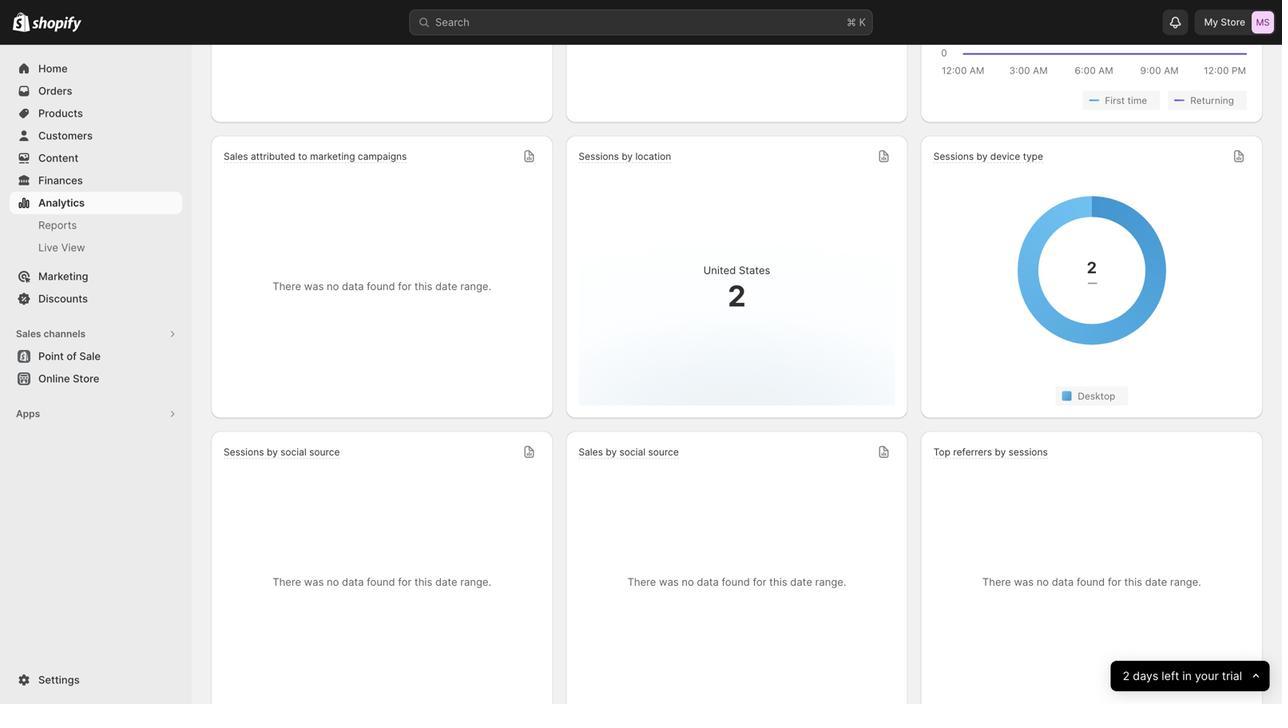 Task type: locate. For each thing, give the bounding box(es) containing it.
2 social from the left
[[620, 446, 646, 458]]

no
[[327, 280, 339, 293], [327, 576, 339, 588], [682, 576, 694, 588], [1037, 576, 1050, 588]]

there was no data found for this date range. for top referrers by sessions
[[983, 576, 1202, 588]]

1 social from the left
[[281, 446, 307, 458]]

date for sales attributed to marketing campaigns
[[436, 280, 458, 293]]

finances
[[38, 174, 83, 187]]

for for top referrers by sessions
[[1109, 576, 1122, 588]]

list
[[937, 91, 1248, 110]]

marketing link
[[10, 265, 182, 288]]

source
[[309, 446, 340, 458], [649, 446, 679, 458]]

0 vertical spatial store
[[1221, 16, 1246, 28]]

by for sessions by device type
[[977, 151, 988, 162]]

united states 2
[[704, 264, 771, 313]]

sessions by social source
[[224, 446, 340, 458]]

store for my store
[[1221, 16, 1246, 28]]

social
[[281, 446, 307, 458], [620, 446, 646, 458]]

2 down united at top right
[[728, 279, 746, 313]]

home
[[38, 62, 68, 75]]

store inside button
[[73, 372, 99, 385]]

apps button
[[10, 403, 182, 425]]

2 inside dropdown button
[[1123, 669, 1130, 683]]

no for sales by social source
[[682, 576, 694, 588]]

time
[[1128, 95, 1148, 106]]

found
[[367, 280, 395, 293], [367, 576, 395, 588], [722, 576, 750, 588], [1077, 576, 1106, 588]]

sessions by device type
[[934, 151, 1044, 162]]

this for sessions by social source
[[415, 576, 433, 588]]

list containing first time
[[937, 91, 1248, 110]]

content
[[38, 152, 78, 164]]

this for sales attributed to marketing campaigns
[[415, 280, 433, 293]]

range.
[[461, 280, 492, 293], [461, 576, 492, 588], [816, 576, 847, 588], [1171, 576, 1202, 588]]

online store link
[[10, 368, 182, 390]]

there was no data found for this date range. for sales by social source
[[628, 576, 847, 588]]

no for top referrers by sessions
[[1037, 576, 1050, 588]]

2 source from the left
[[649, 446, 679, 458]]

2 horizontal spatial sales
[[579, 446, 603, 458]]

0 horizontal spatial source
[[309, 446, 340, 458]]

desktop
[[1078, 390, 1116, 402]]

by
[[622, 151, 633, 162], [977, 151, 988, 162], [267, 446, 278, 458], [606, 446, 617, 458], [995, 446, 1007, 458]]

2 inside united states 2
[[728, 279, 746, 313]]

customers
[[38, 129, 93, 142]]

found for sales by social source
[[722, 576, 750, 588]]

2 left days
[[1123, 669, 1130, 683]]

shopify image
[[32, 16, 82, 32]]

attributed
[[251, 151, 296, 162]]

2 vertical spatial sales
[[579, 446, 603, 458]]

search
[[436, 16, 470, 28]]

1 horizontal spatial sales
[[224, 151, 248, 162]]

sessions for united states
[[579, 151, 619, 162]]

1 horizontal spatial sessions
[[579, 151, 619, 162]]

range. for sessions by social source
[[461, 576, 492, 588]]

my store
[[1205, 16, 1246, 28]]

sales by social source
[[579, 446, 679, 458]]

0 vertical spatial 2
[[728, 279, 746, 313]]

referrers
[[954, 446, 993, 458]]

products link
[[10, 102, 182, 125]]

2 days left in your trial
[[1123, 669, 1243, 683]]

0 horizontal spatial social
[[281, 446, 307, 458]]

sales attributed to marketing campaigns button
[[224, 150, 407, 164]]

there was no data found for this date range. for sales attributed to marketing campaigns
[[273, 280, 492, 293]]

data for sales by social source
[[697, 576, 719, 588]]

sales inside button
[[16, 328, 41, 340]]

first time
[[1106, 95, 1148, 106]]

1 horizontal spatial social
[[620, 446, 646, 458]]

there
[[273, 280, 301, 293], [273, 576, 301, 588], [628, 576, 657, 588], [983, 576, 1012, 588]]

online store
[[38, 372, 99, 385]]

1 horizontal spatial store
[[1221, 16, 1246, 28]]

trial
[[1223, 669, 1243, 683]]

sessions by device type button
[[934, 150, 1044, 164]]

1 source from the left
[[309, 446, 340, 458]]

date for sales by social source
[[791, 576, 813, 588]]

there for top referrers by sessions
[[983, 576, 1012, 588]]

2 horizontal spatial sessions
[[934, 151, 974, 162]]

0 horizontal spatial sessions
[[224, 446, 264, 458]]

range. for sales by social source
[[816, 576, 847, 588]]

for
[[398, 280, 412, 293], [398, 576, 412, 588], [753, 576, 767, 588], [1109, 576, 1122, 588]]

point
[[38, 350, 64, 362]]

1 vertical spatial 2
[[1123, 669, 1130, 683]]

this
[[415, 280, 433, 293], [415, 576, 433, 588], [770, 576, 788, 588], [1125, 576, 1143, 588]]

finances link
[[10, 169, 182, 192]]

0 horizontal spatial 2
[[728, 279, 746, 313]]

sales for sales channels
[[16, 328, 41, 340]]

of
[[67, 350, 77, 362]]

social for sales
[[620, 446, 646, 458]]

your
[[1196, 669, 1219, 683]]

was for sessions by social source
[[304, 576, 324, 588]]

found for sales attributed to marketing campaigns
[[367, 280, 395, 293]]

0 horizontal spatial store
[[73, 372, 99, 385]]

data
[[342, 280, 364, 293], [342, 576, 364, 588], [697, 576, 719, 588], [1052, 576, 1074, 588]]

was
[[304, 280, 324, 293], [304, 576, 324, 588], [659, 576, 679, 588], [1015, 576, 1034, 588]]

by for sales by social source
[[606, 446, 617, 458]]

returning button
[[1169, 91, 1248, 110]]

marketing
[[38, 270, 88, 283]]

store down sale
[[73, 372, 99, 385]]

1 vertical spatial store
[[73, 372, 99, 385]]

store right my
[[1221, 16, 1246, 28]]

there was no data found for this date range. for sessions by social source
[[273, 576, 492, 588]]

1 horizontal spatial 2
[[1123, 669, 1130, 683]]

⌘
[[847, 16, 857, 28]]

there for sales by social source
[[628, 576, 657, 588]]

social for sessions
[[281, 446, 307, 458]]

analytics link
[[10, 192, 182, 214]]

date for top referrers by sessions
[[1146, 576, 1168, 588]]

source for sessions by social source
[[309, 446, 340, 458]]

1 horizontal spatial source
[[649, 446, 679, 458]]

returning
[[1191, 95, 1235, 106]]

settings link
[[10, 669, 182, 691]]

0 vertical spatial sales
[[224, 151, 248, 162]]

0 horizontal spatial sales
[[16, 328, 41, 340]]

online store button
[[0, 368, 192, 390]]

found for top referrers by sessions
[[1077, 576, 1106, 588]]

2 days left in your trial button
[[1111, 661, 1270, 691]]

1 vertical spatial sales
[[16, 328, 41, 340]]

no for sessions by social source
[[327, 576, 339, 588]]

sessions
[[579, 151, 619, 162], [934, 151, 974, 162], [224, 446, 264, 458]]

there was no data found for this date range.
[[273, 280, 492, 293], [273, 576, 492, 588], [628, 576, 847, 588], [983, 576, 1202, 588]]

date
[[436, 280, 458, 293], [436, 576, 458, 588], [791, 576, 813, 588], [1146, 576, 1168, 588]]

2
[[728, 279, 746, 313], [1123, 669, 1130, 683]]

this for sales by social source
[[770, 576, 788, 588]]



Task type: vqa. For each thing, say whether or not it's contained in the screenshot.
mark add your first product as not done 'image'
no



Task type: describe. For each thing, give the bounding box(es) containing it.
sales channels button
[[10, 323, 182, 345]]

days
[[1133, 669, 1159, 683]]

for for sales attributed to marketing campaigns
[[398, 280, 412, 293]]

for for sessions by social source
[[398, 576, 412, 588]]

apps
[[16, 408, 40, 420]]

top referrers by sessions
[[934, 446, 1048, 458]]

point of sale
[[38, 350, 101, 362]]

sales for sales by social source
[[579, 446, 603, 458]]

my store image
[[1252, 11, 1275, 34]]

discounts
[[38, 293, 88, 305]]

discounts link
[[10, 288, 182, 310]]

analytics
[[38, 197, 85, 209]]

marketing
[[310, 151, 355, 162]]

was for sales attributed to marketing campaigns
[[304, 280, 324, 293]]

desktop button
[[1056, 386, 1129, 406]]

there for sales attributed to marketing campaigns
[[273, 280, 301, 293]]

data for sessions by social source
[[342, 576, 364, 588]]

point of sale button
[[0, 345, 192, 368]]

by for sessions by social source
[[267, 446, 278, 458]]

there for sessions by social source
[[273, 576, 301, 588]]

in
[[1183, 669, 1192, 683]]

sessions
[[1009, 446, 1048, 458]]

for for sales by social source
[[753, 576, 767, 588]]

type
[[1024, 151, 1044, 162]]

shopify image
[[13, 12, 30, 32]]

orders
[[38, 85, 72, 97]]

live view link
[[10, 237, 182, 259]]

found for sessions by social source
[[367, 576, 395, 588]]

home link
[[10, 58, 182, 80]]

was for top referrers by sessions
[[1015, 576, 1034, 588]]

sessions by location
[[579, 151, 672, 162]]

first time button
[[1083, 91, 1161, 110]]

by for sessions by location
[[622, 151, 633, 162]]

point of sale link
[[10, 345, 182, 368]]

sales by social source button
[[579, 446, 679, 460]]

data for top referrers by sessions
[[1052, 576, 1074, 588]]

device
[[991, 151, 1021, 162]]

sessions by social source button
[[224, 446, 340, 460]]

no for sales attributed to marketing campaigns
[[327, 280, 339, 293]]

view
[[61, 241, 85, 254]]

campaigns
[[358, 151, 407, 162]]

top referrers by sessions button
[[934, 446, 1048, 460]]

k
[[860, 16, 866, 28]]

reports
[[38, 219, 77, 231]]

top
[[934, 446, 951, 458]]

reports link
[[10, 214, 182, 237]]

sales for sales attributed to marketing campaigns
[[224, 151, 248, 162]]

sales attributed to marketing campaigns
[[224, 151, 407, 162]]

source for sales by social source
[[649, 446, 679, 458]]

desktop list
[[1056, 386, 1129, 406]]

states
[[739, 264, 771, 277]]

to
[[298, 151, 307, 162]]

range. for sales attributed to marketing campaigns
[[461, 280, 492, 293]]

live
[[38, 241, 58, 254]]

sessions by location button
[[579, 150, 672, 164]]

live view
[[38, 241, 85, 254]]

sessions for there was no data found for this date range.
[[224, 446, 264, 458]]

content link
[[10, 147, 182, 169]]

settings
[[38, 674, 80, 686]]

location
[[636, 151, 672, 162]]

customers link
[[10, 125, 182, 147]]

my
[[1205, 16, 1219, 28]]

left
[[1162, 669, 1180, 683]]

range. for top referrers by sessions
[[1171, 576, 1202, 588]]

store for online store
[[73, 372, 99, 385]]

orders link
[[10, 80, 182, 102]]

first
[[1106, 95, 1126, 106]]

products
[[38, 107, 83, 119]]

⌘ k
[[847, 16, 866, 28]]

sale
[[79, 350, 101, 362]]

date for sessions by social source
[[436, 576, 458, 588]]

online
[[38, 372, 70, 385]]

united
[[704, 264, 736, 277]]

this for top referrers by sessions
[[1125, 576, 1143, 588]]

data for sales attributed to marketing campaigns
[[342, 280, 364, 293]]

was for sales by social source
[[659, 576, 679, 588]]

channels
[[44, 328, 86, 340]]

no change image
[[1088, 277, 1097, 290]]

sales channels
[[16, 328, 86, 340]]



